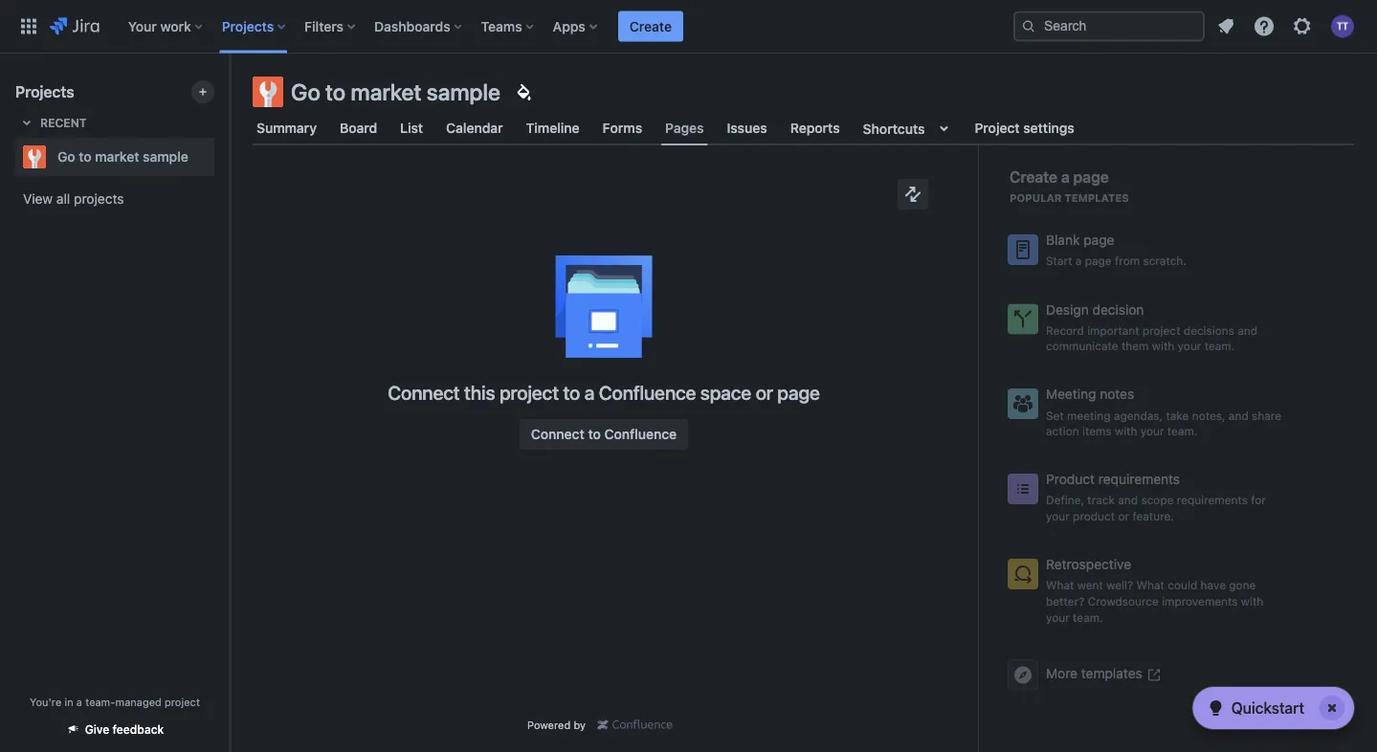 Task type: describe. For each thing, give the bounding box(es) containing it.
add to starred image
[[209, 146, 232, 168]]

dashboards
[[374, 18, 451, 34]]

0 vertical spatial confluence
[[599, 381, 696, 404]]

powered by
[[527, 719, 586, 731]]

apps button
[[547, 11, 605, 42]]

filters
[[305, 18, 344, 34]]

search image
[[1021, 19, 1037, 34]]

projects
[[74, 191, 124, 207]]

help image
[[1253, 15, 1276, 38]]

connect for connect this project to a confluence space or page
[[388, 381, 460, 404]]

to up board
[[325, 78, 346, 105]]

project settings link
[[971, 111, 1079, 146]]

issues link
[[723, 111, 771, 146]]

teams button
[[475, 11, 541, 42]]

timeline
[[526, 120, 580, 136]]

space
[[701, 381, 752, 404]]

managed
[[115, 696, 162, 708]]

reports
[[790, 120, 840, 136]]

quickstart
[[1232, 699, 1305, 717]]

view
[[23, 191, 53, 207]]

by
[[574, 719, 586, 731]]

create for create a page popular templates
[[1010, 168, 1058, 186]]

forms
[[603, 120, 642, 136]]

shortcuts
[[863, 120, 925, 136]]

board link
[[336, 111, 381, 146]]

1 vertical spatial market
[[95, 149, 139, 165]]

calendar
[[446, 120, 503, 136]]

create project image
[[195, 84, 211, 100]]

give feedback
[[85, 723, 164, 737]]

quickstart button
[[1193, 687, 1355, 729]]

connect this project to a confluence space or page
[[388, 381, 820, 404]]

0 horizontal spatial page
[[778, 381, 820, 404]]

notifications image
[[1215, 15, 1238, 38]]

settings
[[1024, 120, 1075, 136]]

forms link
[[599, 111, 646, 146]]

collapse recent projects image
[[15, 111, 38, 134]]

in
[[65, 696, 73, 708]]

0 vertical spatial market
[[351, 78, 422, 105]]

projects button
[[216, 11, 293, 42]]

powered
[[527, 719, 571, 731]]

update space or page icon image
[[902, 183, 925, 206]]

give
[[85, 723, 109, 737]]

templates
[[1065, 192, 1129, 204]]

0 horizontal spatial project
[[165, 696, 200, 708]]

apps
[[553, 18, 586, 34]]

dashboards button
[[369, 11, 470, 42]]

your work button
[[122, 11, 210, 42]]

teams
[[481, 18, 522, 34]]

work
[[160, 18, 191, 34]]

set background color image
[[512, 80, 535, 103]]

shortcuts button
[[859, 111, 960, 146]]



Task type: vqa. For each thing, say whether or not it's contained in the screenshot.
Confluence
yes



Task type: locate. For each thing, give the bounding box(es) containing it.
tab list containing pages
[[241, 111, 1366, 146]]

1 vertical spatial go
[[57, 149, 75, 165]]

check image
[[1205, 697, 1228, 720]]

1 horizontal spatial go
[[291, 78, 320, 105]]

page
[[1074, 168, 1109, 186], [778, 381, 820, 404]]

page right or
[[778, 381, 820, 404]]

create inside create button
[[630, 18, 672, 34]]

0 horizontal spatial create
[[630, 18, 672, 34]]

banner
[[0, 0, 1377, 54]]

create a page popular templates
[[1010, 168, 1129, 204]]

1 horizontal spatial project
[[500, 381, 559, 404]]

0 horizontal spatial go to market sample
[[57, 149, 188, 165]]

1 vertical spatial projects
[[15, 83, 74, 101]]

go to market sample link
[[15, 138, 207, 176]]

connect down 'connect this project to a confluence space or page'
[[531, 426, 585, 442]]

1 vertical spatial confluence
[[604, 426, 677, 442]]

market up view all projects link
[[95, 149, 139, 165]]

you're
[[30, 696, 62, 708]]

view all projects link
[[15, 182, 214, 216]]

0 vertical spatial projects
[[222, 18, 274, 34]]

1 horizontal spatial page
[[1074, 168, 1109, 186]]

0 vertical spatial project
[[500, 381, 559, 404]]

confluence
[[599, 381, 696, 404], [604, 426, 677, 442]]

project settings
[[975, 120, 1075, 136]]

sample left add to starred image
[[143, 149, 188, 165]]

or
[[756, 381, 773, 404]]

issues
[[727, 120, 767, 136]]

settings image
[[1291, 15, 1314, 38]]

sample up calendar
[[427, 78, 501, 105]]

confluence image
[[597, 717, 673, 733], [597, 717, 673, 733]]

timeline link
[[522, 111, 584, 146]]

project right this in the left of the page
[[500, 381, 559, 404]]

0 horizontal spatial go
[[57, 149, 75, 165]]

1 horizontal spatial connect
[[531, 426, 585, 442]]

projects inside "dropdown button"
[[222, 18, 274, 34]]

to up connect to confluence
[[563, 381, 580, 404]]

summary link
[[253, 111, 321, 146]]

1 horizontal spatial a
[[585, 381, 595, 404]]

0 horizontal spatial market
[[95, 149, 139, 165]]

confluence inside connect to confluence button
[[604, 426, 677, 442]]

a inside create a page popular templates
[[1061, 168, 1070, 186]]

go up "summary"
[[291, 78, 320, 105]]

0 vertical spatial page
[[1074, 168, 1109, 186]]

create right apps 'dropdown button'
[[630, 18, 672, 34]]

connect to confluence button
[[520, 419, 688, 450]]

market up "list" on the left top of the page
[[351, 78, 422, 105]]

go
[[291, 78, 320, 105], [57, 149, 75, 165]]

feedback
[[113, 723, 164, 737]]

reports link
[[787, 111, 844, 146]]

create button
[[618, 11, 683, 42]]

jira image
[[50, 15, 99, 38], [50, 15, 99, 38]]

create inside create a page popular templates
[[1010, 168, 1058, 186]]

1 vertical spatial connect
[[531, 426, 585, 442]]

create for create
[[630, 18, 672, 34]]

dismiss quickstart image
[[1317, 693, 1348, 724]]

projects
[[222, 18, 274, 34], [15, 83, 74, 101]]

projects up 'collapse recent projects' image
[[15, 83, 74, 101]]

1 vertical spatial sample
[[143, 149, 188, 165]]

0 vertical spatial create
[[630, 18, 672, 34]]

sample
[[427, 78, 501, 105], [143, 149, 188, 165]]

0 horizontal spatial connect
[[388, 381, 460, 404]]

connect left this in the left of the page
[[388, 381, 460, 404]]

project right the managed
[[165, 696, 200, 708]]

filters button
[[299, 11, 363, 42]]

to down 'connect this project to a confluence space or page'
[[588, 426, 601, 442]]

calendar link
[[442, 111, 507, 146]]

1 horizontal spatial go to market sample
[[291, 78, 501, 105]]

0 vertical spatial go to market sample
[[291, 78, 501, 105]]

board
[[340, 120, 377, 136]]

a up "popular"
[[1061, 168, 1070, 186]]

0 horizontal spatial a
[[76, 696, 82, 708]]

a up connect to confluence
[[585, 381, 595, 404]]

1 horizontal spatial projects
[[222, 18, 274, 34]]

go down recent
[[57, 149, 75, 165]]

page up templates
[[1074, 168, 1109, 186]]

your work
[[128, 18, 191, 34]]

market
[[351, 78, 422, 105], [95, 149, 139, 165]]

connect for connect to confluence
[[531, 426, 585, 442]]

0 vertical spatial go
[[291, 78, 320, 105]]

2 horizontal spatial a
[[1061, 168, 1070, 186]]

you're in a team-managed project
[[30, 696, 200, 708]]

all
[[56, 191, 70, 207]]

go to market sample up view all projects link
[[57, 149, 188, 165]]

1 vertical spatial project
[[165, 696, 200, 708]]

0 vertical spatial connect
[[388, 381, 460, 404]]

0 horizontal spatial sample
[[143, 149, 188, 165]]

this
[[464, 381, 495, 404]]

list link
[[396, 111, 427, 146]]

tab list
[[241, 111, 1366, 146]]

sidebar navigation image
[[209, 77, 251, 115]]

1 vertical spatial a
[[585, 381, 595, 404]]

banner containing your work
[[0, 0, 1377, 54]]

primary element
[[11, 0, 1014, 53]]

1 vertical spatial create
[[1010, 168, 1058, 186]]

go to market sample up "list" on the left top of the page
[[291, 78, 501, 105]]

connect
[[388, 381, 460, 404], [531, 426, 585, 442]]

1 vertical spatial go to market sample
[[57, 149, 188, 165]]

1 horizontal spatial sample
[[427, 78, 501, 105]]

appswitcher icon image
[[17, 15, 40, 38]]

page inside create a page popular templates
[[1074, 168, 1109, 186]]

create
[[630, 18, 672, 34], [1010, 168, 1058, 186]]

summary
[[257, 120, 317, 136]]

go to market sample
[[291, 78, 501, 105], [57, 149, 188, 165]]

projects up sidebar navigation image
[[222, 18, 274, 34]]

team-
[[85, 696, 115, 708]]

Search field
[[1014, 11, 1205, 42]]

project
[[500, 381, 559, 404], [165, 696, 200, 708]]

0 vertical spatial sample
[[427, 78, 501, 105]]

your profile and settings image
[[1332, 15, 1355, 38]]

a
[[1061, 168, 1070, 186], [585, 381, 595, 404], [76, 696, 82, 708]]

popular
[[1010, 192, 1062, 204]]

to
[[325, 78, 346, 105], [79, 149, 92, 165], [563, 381, 580, 404], [588, 426, 601, 442]]

to inside button
[[588, 426, 601, 442]]

1 horizontal spatial market
[[351, 78, 422, 105]]

connect to confluence
[[531, 426, 677, 442]]

pages
[[665, 120, 704, 136]]

0 horizontal spatial projects
[[15, 83, 74, 101]]

confluence down 'connect this project to a confluence space or page'
[[604, 426, 677, 442]]

create up "popular"
[[1010, 168, 1058, 186]]

give feedback button
[[54, 714, 175, 745]]

connect inside button
[[531, 426, 585, 442]]

to down recent
[[79, 149, 92, 165]]

list
[[400, 120, 423, 136]]

project
[[975, 120, 1020, 136]]

your
[[128, 18, 157, 34]]

1 horizontal spatial create
[[1010, 168, 1058, 186]]

view all projects
[[23, 191, 124, 207]]

2 vertical spatial a
[[76, 696, 82, 708]]

confluence up connect to confluence
[[599, 381, 696, 404]]

1 vertical spatial page
[[778, 381, 820, 404]]

recent
[[40, 116, 87, 129]]

0 vertical spatial a
[[1061, 168, 1070, 186]]

a right in
[[76, 696, 82, 708]]



